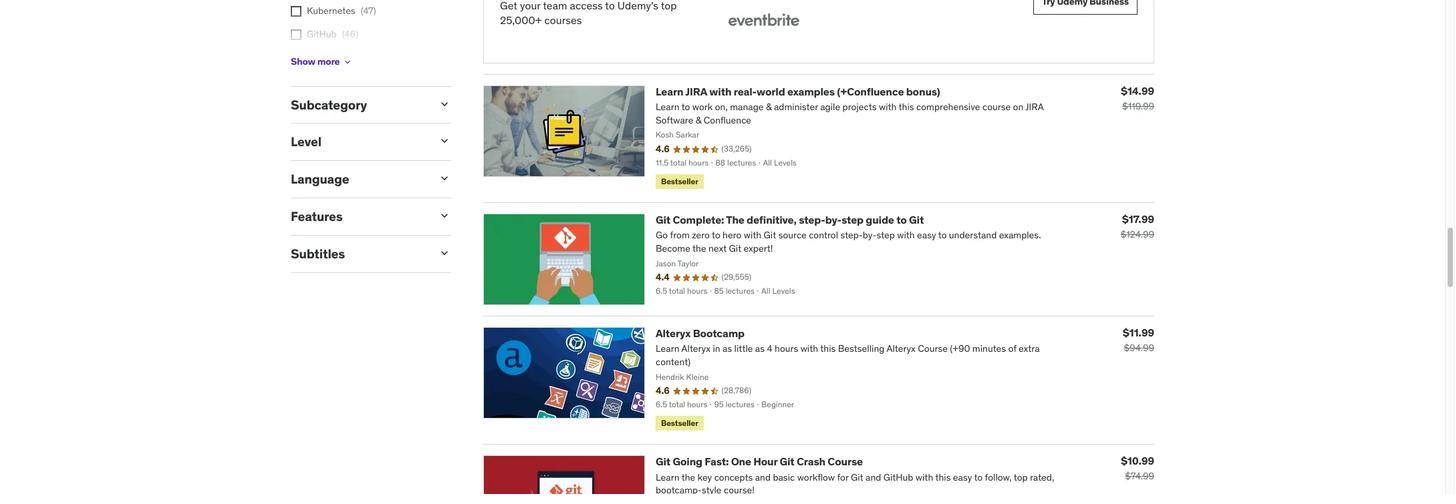 Task type: describe. For each thing, give the bounding box(es) containing it.
definitive,
[[747, 213, 797, 227]]

small image for features
[[438, 209, 451, 223]]

crash
[[797, 455, 825, 469]]

git complete: the definitive, step-by-step guide to git link
[[656, 213, 924, 227]]

language button
[[291, 171, 427, 187]]

real-
[[734, 85, 757, 98]]

hour
[[754, 455, 777, 469]]

udemy's
[[617, 0, 658, 12]]

subtitles
[[291, 246, 345, 262]]

step-
[[799, 213, 825, 227]]

complete:
[[673, 213, 724, 227]]

access
[[570, 0, 603, 12]]

git going fast: one hour git crash course
[[656, 455, 863, 469]]

going
[[673, 455, 702, 469]]

subtitles button
[[291, 246, 427, 262]]

alteryx bootcamp link
[[656, 327, 745, 340]]

$17.99 $124.99
[[1121, 213, 1154, 241]]

kubernetes
[[307, 5, 355, 17]]

alteryx
[[656, 327, 691, 340]]

$124.99
[[1121, 229, 1154, 241]]

$11.99
[[1123, 326, 1154, 340]]

git left going
[[656, 455, 670, 469]]

by-
[[825, 213, 842, 227]]

bonus)
[[906, 85, 940, 98]]

small image for level
[[438, 135, 451, 148]]

xsmall image for kubernetes
[[291, 6, 301, 17]]

small image for subcategory
[[438, 97, 451, 111]]

xsmall image
[[342, 57, 353, 67]]

25,000+
[[500, 13, 542, 27]]

git right the hour
[[780, 455, 794, 469]]

show
[[291, 56, 315, 68]]

$74.99
[[1125, 471, 1154, 483]]

(+confluence
[[837, 85, 904, 98]]

language
[[291, 171, 349, 187]]

level button
[[291, 134, 427, 150]]

examples
[[787, 85, 835, 98]]

(46)
[[342, 28, 358, 40]]

kubernetes (47)
[[307, 5, 376, 17]]

git right guide
[[909, 213, 924, 227]]

jira
[[685, 85, 707, 98]]

small image for subtitles
[[438, 247, 451, 260]]

one
[[731, 455, 751, 469]]

github (46)
[[307, 28, 358, 40]]

devops
[[307, 52, 340, 64]]

features
[[291, 209, 343, 225]]

course
[[828, 455, 863, 469]]

fast:
[[705, 455, 729, 469]]



Task type: locate. For each thing, give the bounding box(es) containing it.
learn
[[656, 85, 683, 98]]

0 vertical spatial small image
[[438, 97, 451, 111]]

$10.99 $74.99
[[1121, 455, 1154, 483]]

1 vertical spatial small image
[[438, 135, 451, 148]]

3 small image from the top
[[438, 209, 451, 223]]

level
[[291, 134, 321, 150]]

1 vertical spatial xsmall image
[[291, 30, 301, 40]]

0 vertical spatial xsmall image
[[291, 6, 301, 17]]

your
[[520, 0, 541, 12]]

learn jira with real-world examples (+confluence bonus)
[[656, 85, 940, 98]]

1 vertical spatial small image
[[438, 247, 451, 260]]

the
[[726, 213, 744, 227]]

guide
[[866, 213, 894, 227]]

world
[[757, 85, 785, 98]]

1 small image from the top
[[438, 97, 451, 111]]

(47)
[[361, 5, 376, 17]]

courses
[[544, 13, 582, 27]]

1 small image from the top
[[438, 172, 451, 185]]

subcategory
[[291, 97, 367, 113]]

git
[[656, 213, 670, 227], [909, 213, 924, 227], [656, 455, 670, 469], [780, 455, 794, 469]]

$14.99
[[1121, 84, 1154, 98]]

to right access
[[605, 0, 615, 12]]

xsmall image left github
[[291, 30, 301, 40]]

1 vertical spatial to
[[896, 213, 907, 227]]

$10.99
[[1121, 455, 1154, 468]]

$119.99
[[1122, 100, 1154, 112]]

2 small image from the top
[[438, 135, 451, 148]]

to
[[605, 0, 615, 12], [896, 213, 907, 227]]

xsmall image for github
[[291, 30, 301, 40]]

features button
[[291, 209, 427, 225]]

$17.99
[[1122, 213, 1154, 226]]

$11.99 $94.99
[[1123, 326, 1154, 354]]

git going fast: one hour git crash course link
[[656, 455, 863, 469]]

1 horizontal spatial to
[[896, 213, 907, 227]]

with
[[709, 85, 731, 98]]

small image for language
[[438, 172, 451, 185]]

to right guide
[[896, 213, 907, 227]]

team
[[543, 0, 567, 12]]

top
[[661, 0, 677, 12]]

0 vertical spatial to
[[605, 0, 615, 12]]

1 xsmall image from the top
[[291, 6, 301, 17]]

get
[[500, 0, 517, 12]]

2 vertical spatial small image
[[438, 209, 451, 223]]

xsmall image
[[291, 6, 301, 17], [291, 30, 301, 40]]

to inside get your team access to udemy's top 25,000+ courses
[[605, 0, 615, 12]]

subcategory button
[[291, 97, 427, 113]]

git left complete: at left top
[[656, 213, 670, 227]]

xsmall image left kubernetes
[[291, 6, 301, 17]]

small image
[[438, 97, 451, 111], [438, 135, 451, 148], [438, 209, 451, 223]]

eventbrite image
[[725, 7, 802, 36]]

bootcamp
[[693, 327, 745, 340]]

get your team access to udemy's top 25,000+ courses
[[500, 0, 677, 27]]

$94.99
[[1124, 342, 1154, 354]]

more
[[317, 56, 340, 68]]

0 horizontal spatial to
[[605, 0, 615, 12]]

learn jira with real-world examples (+confluence bonus) link
[[656, 85, 940, 98]]

small image
[[438, 172, 451, 185], [438, 247, 451, 260]]

git complete: the definitive, step-by-step guide to git
[[656, 213, 924, 227]]

2 small image from the top
[[438, 247, 451, 260]]

alteryx bootcamp
[[656, 327, 745, 340]]

2 xsmall image from the top
[[291, 30, 301, 40]]

step
[[842, 213, 864, 227]]

github
[[307, 28, 337, 40]]

show more
[[291, 56, 340, 68]]

0 vertical spatial small image
[[438, 172, 451, 185]]

$14.99 $119.99
[[1121, 84, 1154, 112]]

show more button
[[291, 49, 353, 75]]



Task type: vqa. For each thing, say whether or not it's contained in the screenshot.
Apply Coupon
no



